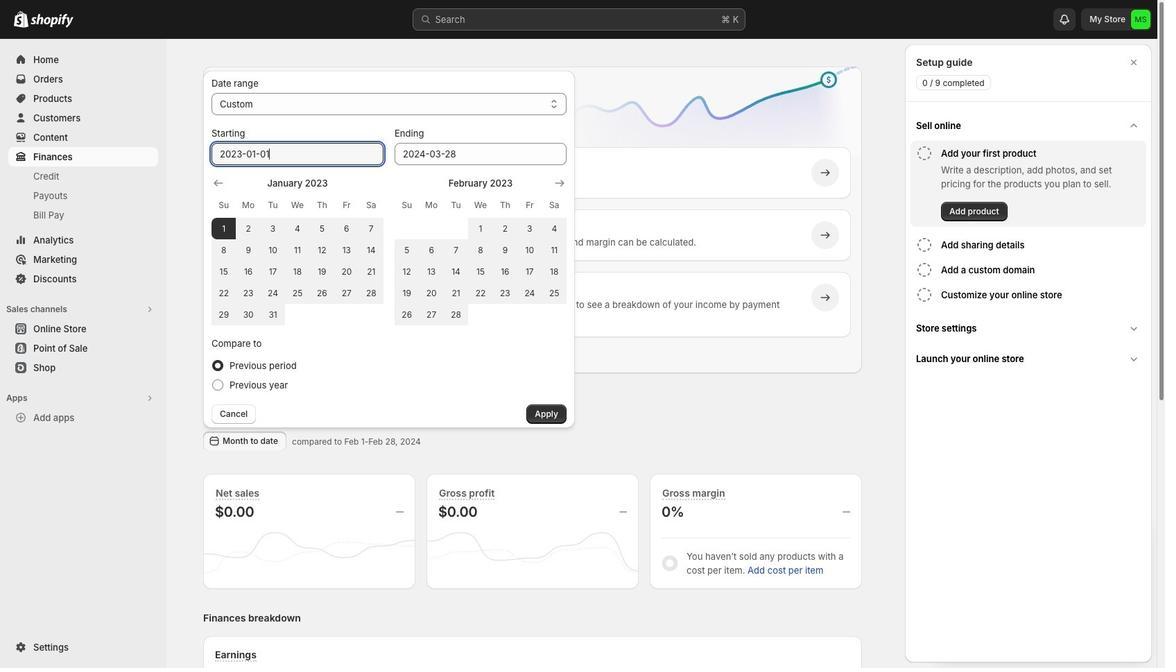 Task type: locate. For each thing, give the bounding box(es) containing it.
1 horizontal spatial sunday element
[[395, 193, 419, 218]]

1 horizontal spatial saturday element
[[542, 193, 567, 218]]

0 horizontal spatial sunday element
[[212, 193, 236, 218]]

1 horizontal spatial tuesday element
[[444, 193, 468, 218]]

sunday element for second 'friday' element from the left
[[395, 193, 419, 218]]

grid
[[212, 176, 384, 325], [395, 176, 567, 325]]

1 horizontal spatial thursday element
[[493, 193, 518, 218]]

set up shopify payments image
[[233, 291, 247, 305]]

wednesday element
[[285, 193, 310, 218], [468, 193, 493, 218]]

wednesday element for tuesday element associated with sunday element related to second 'friday' element from the left
[[468, 193, 493, 218]]

2 saturday element from the left
[[542, 193, 567, 218]]

2 thursday element from the left
[[493, 193, 518, 218]]

0 horizontal spatial thursday element
[[310, 193, 334, 218]]

1 monday element from the left
[[236, 193, 261, 218]]

0 horizontal spatial friday element
[[334, 193, 359, 218]]

2 tuesday element from the left
[[444, 193, 468, 218]]

dialog
[[905, 44, 1152, 662]]

saturday element
[[359, 193, 384, 218], [542, 193, 567, 218]]

0 horizontal spatial monday element
[[236, 193, 261, 218]]

mark customize your online store as done image
[[916, 286, 933, 303]]

line chart image
[[547, 64, 865, 178]]

2 sunday element from the left
[[395, 193, 419, 218]]

mark add sharing details as done image
[[916, 237, 933, 253]]

mark add a custom domain as done image
[[916, 262, 933, 278]]

2 wednesday element from the left
[[468, 193, 493, 218]]

shopify image
[[31, 14, 74, 28]]

1 wednesday element from the left
[[285, 193, 310, 218]]

0 horizontal spatial tuesday element
[[261, 193, 285, 218]]

1 sunday element from the left
[[212, 193, 236, 218]]

None text field
[[212, 143, 384, 165]]

saturday element for 2nd 'friday' element from right
[[359, 193, 384, 218]]

0 horizontal spatial grid
[[212, 176, 384, 325]]

0 horizontal spatial saturday element
[[359, 193, 384, 218]]

2 monday element from the left
[[419, 193, 444, 218]]

tuesday element
[[261, 193, 285, 218], [444, 193, 468, 218]]

add your first product image
[[233, 228, 247, 242]]

1 saturday element from the left
[[359, 193, 384, 218]]

1 horizontal spatial monday element
[[419, 193, 444, 218]]

1 horizontal spatial friday element
[[518, 193, 542, 218]]

1 horizontal spatial wednesday element
[[468, 193, 493, 218]]

wednesday element for sunday element for 2nd 'friday' element from right tuesday element
[[285, 193, 310, 218]]

sunday element
[[212, 193, 236, 218], [395, 193, 419, 218]]

thursday element
[[310, 193, 334, 218], [493, 193, 518, 218]]

monday element
[[236, 193, 261, 218], [419, 193, 444, 218]]

1 thursday element from the left
[[310, 193, 334, 218]]

1 horizontal spatial grid
[[395, 176, 567, 325]]

sunday element for 2nd 'friday' element from right
[[212, 193, 236, 218]]

1 tuesday element from the left
[[261, 193, 285, 218]]

None text field
[[395, 143, 567, 165]]

thursday element for wednesday element associated with tuesday element associated with sunday element related to second 'friday' element from the left
[[493, 193, 518, 218]]

friday element
[[334, 193, 359, 218], [518, 193, 542, 218]]

0 horizontal spatial wednesday element
[[285, 193, 310, 218]]



Task type: vqa. For each thing, say whether or not it's contained in the screenshot.
Shopify image to the right
yes



Task type: describe. For each thing, give the bounding box(es) containing it.
mark add your first product as done image
[[916, 145, 933, 162]]

shopify image
[[14, 11, 28, 28]]

1 grid from the left
[[212, 176, 384, 325]]

tuesday element for sunday element related to second 'friday' element from the left
[[444, 193, 468, 218]]

saturday element for second 'friday' element from the left
[[542, 193, 567, 218]]

monday element for sunday element for 2nd 'friday' element from right
[[236, 193, 261, 218]]

tuesday element for sunday element for 2nd 'friday' element from right
[[261, 193, 285, 218]]

my store image
[[1131, 10, 1151, 29]]

2 friday element from the left
[[518, 193, 542, 218]]

1 friday element from the left
[[334, 193, 359, 218]]

2 grid from the left
[[395, 176, 567, 325]]

thursday element for wednesday element corresponding to sunday element for 2nd 'friday' element from right tuesday element
[[310, 193, 334, 218]]

monday element for sunday element related to second 'friday' element from the left
[[419, 193, 444, 218]]

select a plan image
[[233, 166, 247, 180]]



